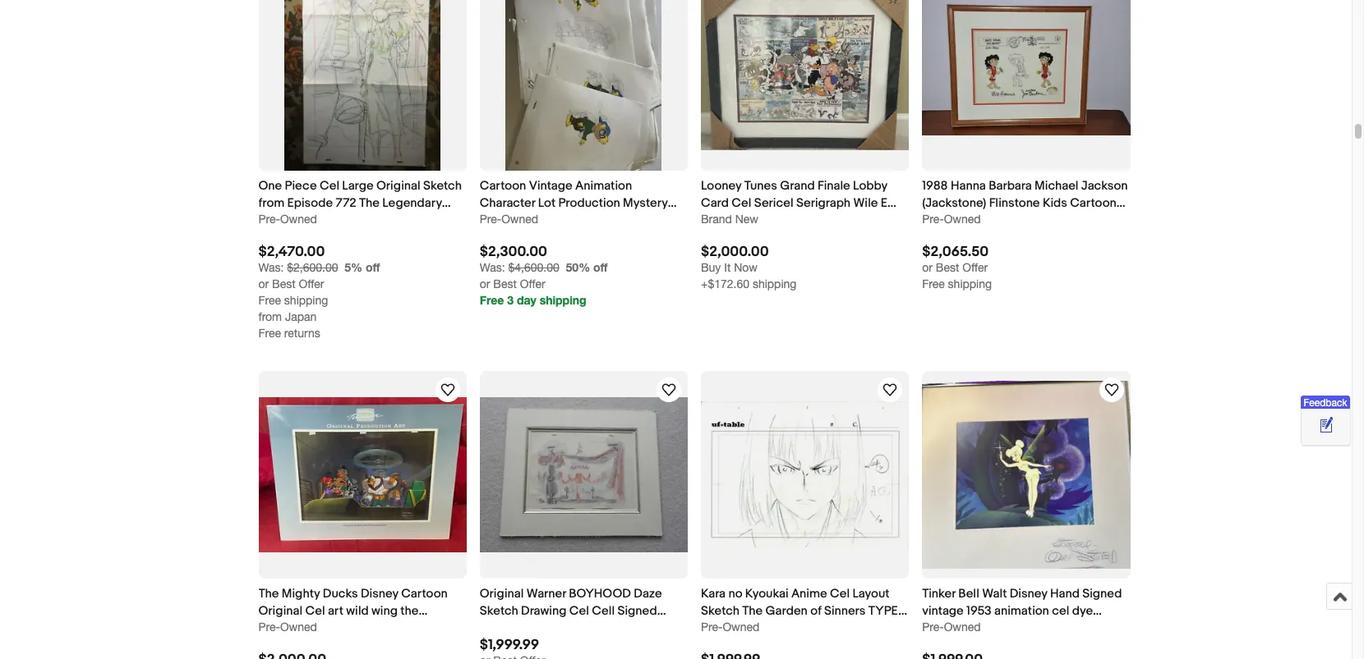 Task type: describe. For each thing, give the bounding box(es) containing it.
watch kara no kyoukai anime cel layout sketch the garden of sinners type-moon image
[[880, 380, 900, 400]]

journey
[[258, 213, 303, 228]]

sketch inside original warner boyhood daze sketch drawing cel cell signed chuck jones/noble ~
[[480, 604, 518, 620]]

tinker
[[922, 587, 956, 603]]

garden
[[766, 604, 808, 620]]

was: for $2,300.00
[[480, 261, 505, 274]]

wing
[[372, 604, 398, 620]]

series
[[314, 621, 348, 637]]

$2,000.00 buy it now +$172.60 shipping
[[701, 244, 797, 291]]

vintage
[[529, 178, 573, 194]]

it
[[724, 261, 731, 274]]

now
[[734, 261, 758, 274]]

1988 hanna barbara michael jackson (jackstone) flinstone kids cartoon movie cel heading
[[922, 178, 1128, 228]]

none text field containing was:
[[258, 261, 338, 274]]

flinstone
[[989, 195, 1040, 211]]

signed inside original warner boyhood daze sketch drawing cel cell signed chuck jones/noble ~
[[618, 604, 657, 620]]

disney for wild
[[361, 587, 398, 603]]

original warner boyhood daze sketch drawing cel cell signed chuck jones/noble ~ link
[[480, 586, 688, 637]]

$2,065.50
[[922, 244, 989, 260]]

cel inside cartoon vintage animation character lot production mystery artist cel painting
[[514, 213, 533, 228]]

watch original warner boyhood daze sketch drawing cel cell signed chuck jones/noble ~ image
[[659, 380, 679, 400]]

hanna
[[951, 178, 986, 194]]

free inside $2,300.00 was: $4,600.00 50% off or best offer free 3 day shipping
[[480, 293, 504, 307]]

animated
[[258, 621, 311, 637]]

shipping inside $2,300.00 was: $4,600.00 50% off or best offer free 3 day shipping
[[540, 293, 587, 307]]

lobby
[[853, 178, 887, 194]]

one piece cel large original sketch from episode 772 the  legendary journey link
[[258, 177, 467, 228]]

cel inside the mighty ducks disney cartoon original cel art wild wing the animated series
[[305, 604, 325, 620]]

original inside one piece cel large original sketch from episode 772 the  legendary journey
[[376, 178, 420, 194]]

pre- for kara no kyoukai anime cel layout sketch the garden of sinners type- moon
[[701, 621, 723, 635]]

cel inside one piece cel large original sketch from episode 772 the  legendary journey
[[320, 178, 339, 194]]

looney tunes grand finale lobby card cel sericel serigraph wile e coyote soldout
[[701, 178, 888, 228]]

kara
[[701, 587, 726, 603]]

cartoon inside the mighty ducks disney cartoon original cel art wild wing the animated series
[[401, 587, 448, 603]]

1953
[[967, 604, 992, 620]]

dye
[[1072, 604, 1093, 620]]

kara no kyoukai anime cel layout sketch the garden of sinners type-moon image
[[701, 402, 909, 549]]

the
[[400, 604, 419, 620]]

mystery
[[623, 195, 668, 211]]

pre- for tinker bell walt disney hand signed vintage 1953 animation cel dye transfer
[[922, 621, 944, 635]]

jones/noble
[[519, 621, 593, 637]]

wile
[[853, 195, 878, 211]]

tinker bell walt disney hand signed vintage 1953 animation cel dye transfer image
[[922, 381, 1130, 569]]

one piece cel large original sketch from episode 772 the  legendary journey
[[258, 178, 462, 228]]

pre-owned for cartoon
[[480, 213, 538, 226]]

cell
[[592, 604, 615, 620]]

(jackstone)
[[922, 195, 986, 211]]

$2,470.00
[[258, 244, 325, 260]]

grand
[[780, 178, 815, 194]]

animation
[[994, 604, 1049, 620]]

cel inside the kara no kyoukai anime cel layout sketch the garden of sinners type- moon
[[830, 587, 850, 603]]

the inside the kara no kyoukai anime cel layout sketch the garden of sinners type- moon
[[742, 604, 763, 620]]

+$172.60
[[701, 278, 750, 291]]

best for $2,300.00
[[493, 278, 517, 291]]

$2,300.00 was: $4,600.00 50% off or best offer free 3 day shipping
[[480, 244, 608, 307]]

kyoukai
[[745, 587, 789, 603]]

large
[[342, 178, 374, 194]]

772
[[336, 195, 356, 211]]

looney tunes grand finale lobby card cel sericel serigraph wile e coyote soldout link
[[701, 177, 909, 228]]

original warner boyhood daze sketch drawing cel cell signed chuck jones/noble ~
[[480, 587, 662, 637]]

pre- for one piece cel large original sketch from episode 772 the  legendary journey
[[258, 213, 280, 226]]

best for $2,470.00
[[272, 278, 296, 291]]

kara no kyoukai anime cel layout sketch the garden of sinners type- moon
[[701, 587, 903, 637]]

$2,600.00
[[287, 261, 338, 274]]

or inside $2,065.50 or best offer free shipping
[[922, 261, 933, 274]]

sericel
[[754, 195, 794, 211]]

1988
[[922, 178, 948, 194]]

$2,065.50 or best offer free shipping
[[922, 244, 992, 291]]

was: for $2,470.00
[[258, 261, 284, 274]]

day
[[517, 293, 536, 307]]

coyote
[[701, 213, 743, 228]]

shipping inside the $2,470.00 was: $2,600.00 5% off or best offer free shipping from japan free returns
[[284, 294, 328, 307]]

artist
[[480, 213, 511, 228]]

sketch inside the kara no kyoukai anime cel layout sketch the garden of sinners type- moon
[[701, 604, 740, 620]]

chuck
[[480, 621, 516, 637]]

owned for piece
[[280, 213, 317, 226]]

walt
[[982, 587, 1007, 603]]

watch tinker bell walt disney hand signed vintage 1953 animation cel dye transfer image
[[1102, 380, 1121, 400]]

1988 hanna barbara michael jackson (jackstone) flinstone kids cartoon movie cel image
[[922, 0, 1130, 136]]

cartoon inside cartoon vintage animation character lot production mystery artist cel painting
[[480, 178, 526, 194]]

looney
[[701, 178, 742, 194]]

piece
[[285, 178, 317, 194]]

offer for $2,300.00
[[520, 278, 545, 291]]

pre- for the mighty ducks disney cartoon original cel art wild wing the animated series
[[258, 621, 280, 635]]

from inside one piece cel large original sketch from episode 772 the  legendary journey
[[258, 195, 285, 211]]

sketch inside one piece cel large original sketch from episode 772 the  legendary journey
[[423, 178, 462, 194]]

offer for $2,470.00
[[299, 278, 324, 291]]

shipping inside $2,065.50 or best offer free shipping
[[948, 278, 992, 291]]

5%
[[345, 260, 363, 274]]

e
[[881, 195, 888, 211]]

kara no kyoukai anime cel layout sketch the garden of sinners type- moon link
[[701, 586, 909, 637]]

tinker bell walt disney hand signed vintage 1953 animation cel dye transfer link
[[922, 586, 1130, 637]]

pre-owned for 1988
[[922, 213, 981, 226]]

painting
[[536, 213, 581, 228]]

or for $2,300.00
[[480, 278, 490, 291]]



Task type: locate. For each thing, give the bounding box(es) containing it.
barbara
[[989, 178, 1032, 194]]

pre- down (jackstone)
[[922, 213, 944, 226]]

original up legendary
[[376, 178, 420, 194]]

the down large
[[359, 195, 380, 211]]

the left mighty
[[258, 587, 279, 603]]

was:
[[258, 261, 284, 274], [480, 261, 505, 274]]

cartoon down jackson
[[1070, 195, 1117, 211]]

1 horizontal spatial off
[[593, 260, 608, 274]]

1988 hanna barbara michael jackson (jackstone) flinstone kids cartoon movie cel
[[922, 178, 1128, 228]]

jackson
[[1081, 178, 1128, 194]]

or inside $2,300.00 was: $4,600.00 50% off or best offer free 3 day shipping
[[480, 278, 490, 291]]

drawing
[[521, 604, 567, 620]]

brand
[[701, 213, 732, 226]]

1 vertical spatial cartoon
[[1070, 195, 1117, 211]]

or for $2,470.00
[[258, 278, 269, 291]]

1 disney from the left
[[361, 587, 398, 603]]

1 off from the left
[[366, 260, 380, 274]]

2 vertical spatial the
[[742, 604, 763, 620]]

original up chuck
[[480, 587, 524, 603]]

1 horizontal spatial original
[[376, 178, 420, 194]]

disney inside the mighty ducks disney cartoon original cel art wild wing the animated series
[[361, 587, 398, 603]]

owned down (jackstone)
[[944, 213, 981, 226]]

off
[[366, 260, 380, 274], [593, 260, 608, 274]]

best inside $2,065.50 or best offer free shipping
[[936, 261, 959, 274]]

vintage
[[922, 604, 964, 620]]

pre- for 1988 hanna barbara michael jackson (jackstone) flinstone kids cartoon movie cel
[[922, 213, 944, 226]]

sketch up chuck
[[480, 604, 518, 620]]

lot
[[538, 195, 556, 211]]

brand new
[[701, 213, 759, 226]]

cartoon vintage animation character lot production mystery artist cel painting
[[480, 178, 668, 228]]

cel inside looney tunes grand finale lobby card cel sericel serigraph wile e coyote soldout
[[732, 195, 752, 211]]

2 horizontal spatial original
[[480, 587, 524, 603]]

cel up sinners
[[830, 587, 850, 603]]

daze
[[634, 587, 662, 603]]

0 horizontal spatial off
[[366, 260, 380, 274]]

shipping inside $2,000.00 buy it now +$172.60 shipping
[[753, 278, 797, 291]]

one
[[258, 178, 282, 194]]

off inside $2,300.00 was: $4,600.00 50% off or best offer free 3 day shipping
[[593, 260, 608, 274]]

pre-owned down vintage in the bottom right of the page
[[922, 621, 981, 635]]

or down $2,470.00
[[258, 278, 269, 291]]

1 horizontal spatial best
[[493, 278, 517, 291]]

disney for animation
[[1010, 587, 1048, 603]]

original warner boyhood daze sketch drawing cel cell signed chuck jones/noble ~ heading
[[480, 587, 666, 637]]

the mighty ducks disney cartoon original cel art wild wing the animated series link
[[258, 586, 467, 637]]

owned down mighty
[[280, 621, 317, 635]]

cartoon up character
[[480, 178, 526, 194]]

returns
[[284, 327, 320, 340]]

0 horizontal spatial cartoon
[[401, 587, 448, 603]]

off for $2,470.00
[[366, 260, 380, 274]]

free down $2,470.00
[[258, 294, 281, 307]]

pre-owned for kara
[[701, 621, 760, 635]]

shipping down $2,065.50 on the right top of the page
[[948, 278, 992, 291]]

pre- down vintage in the bottom right of the page
[[922, 621, 944, 635]]

original inside original warner boyhood daze sketch drawing cel cell signed chuck jones/noble ~
[[480, 587, 524, 603]]

wild
[[346, 604, 369, 620]]

signed down daze
[[618, 604, 657, 620]]

japan
[[285, 311, 317, 324]]

was: down $2,300.00 on the left of the page
[[480, 261, 505, 274]]

michael
[[1035, 178, 1079, 194]]

offer inside $2,065.50 or best offer free shipping
[[963, 261, 988, 274]]

from down "one"
[[258, 195, 285, 211]]

50%
[[566, 260, 590, 274]]

cel inside "1988 hanna barbara michael jackson (jackstone) flinstone kids cartoon movie cel"
[[959, 213, 979, 228]]

bell
[[958, 587, 980, 603]]

free left returns
[[258, 327, 281, 340]]

$1,999.99
[[480, 638, 539, 654]]

tinker bell walt disney hand signed vintage 1953 animation cel dye transfer heading
[[922, 587, 1122, 637]]

cel left cell
[[569, 604, 589, 620]]

1 horizontal spatial disney
[[1010, 587, 1048, 603]]

from inside the $2,470.00 was: $2,600.00 5% off or best offer free shipping from japan free returns
[[258, 311, 282, 324]]

2 vertical spatial original
[[258, 604, 303, 620]]

type-
[[868, 604, 903, 620]]

offer inside $2,300.00 was: $4,600.00 50% off or best offer free 3 day shipping
[[520, 278, 545, 291]]

best down $2,470.00
[[272, 278, 296, 291]]

legendary
[[382, 195, 442, 211]]

1 horizontal spatial sketch
[[480, 604, 518, 620]]

$2,000.00
[[701, 244, 769, 260]]

owned for mighty
[[280, 621, 317, 635]]

best inside the $2,470.00 was: $2,600.00 5% off or best offer free shipping from japan free returns
[[272, 278, 296, 291]]

pre-owned for one
[[258, 213, 317, 226]]

1 horizontal spatial was:
[[480, 261, 505, 274]]

2 horizontal spatial sketch
[[701, 604, 740, 620]]

disney up wing
[[361, 587, 398, 603]]

pre-owned for the
[[258, 621, 317, 635]]

owned down no
[[723, 621, 760, 635]]

one piece cel large original sketch from episode 772 the  legendary journey image
[[284, 0, 441, 171]]

sinners
[[824, 604, 866, 620]]

off inside the $2,470.00 was: $2,600.00 5% off or best offer free shipping from japan free returns
[[366, 260, 380, 274]]

one piece cel large original sketch from episode 772 the  legendary journey heading
[[258, 178, 462, 228]]

offer down $2,600.00
[[299, 278, 324, 291]]

warner
[[527, 587, 566, 603]]

shipping down 50%
[[540, 293, 587, 307]]

1 vertical spatial the
[[258, 587, 279, 603]]

cartoon inside "1988 hanna barbara michael jackson (jackstone) flinstone kids cartoon movie cel"
[[1070, 195, 1117, 211]]

looney tunes grand finale lobby card cel sericel serigraph wile e coyote soldout image
[[701, 0, 909, 150]]

2 horizontal spatial best
[[936, 261, 959, 274]]

buy
[[701, 261, 721, 274]]

finale
[[818, 178, 850, 194]]

1 vertical spatial original
[[480, 587, 524, 603]]

0 horizontal spatial offer
[[299, 278, 324, 291]]

ducks
[[323, 587, 358, 603]]

1 horizontal spatial offer
[[520, 278, 545, 291]]

$2,470.00 was: $2,600.00 5% off or best offer free shipping from japan free returns
[[258, 244, 380, 340]]

cel up 772
[[320, 178, 339, 194]]

cartoon vintage animation character lot production mystery artist cel painting heading
[[480, 178, 677, 228]]

anime
[[791, 587, 827, 603]]

serigraph
[[796, 195, 851, 211]]

owned for no
[[723, 621, 760, 635]]

animation
[[575, 178, 632, 194]]

cartoon up "the"
[[401, 587, 448, 603]]

owned for hanna
[[944, 213, 981, 226]]

2 horizontal spatial the
[[742, 604, 763, 620]]

new
[[735, 213, 759, 226]]

pre- down "one"
[[258, 213, 280, 226]]

original up animated
[[258, 604, 303, 620]]

cel
[[1052, 604, 1070, 620]]

0 vertical spatial the
[[359, 195, 380, 211]]

free down $2,065.50 on the right top of the page
[[922, 278, 945, 291]]

none text field containing was:
[[480, 261, 560, 274]]

0 vertical spatial cartoon
[[480, 178, 526, 194]]

free left 3
[[480, 293, 504, 307]]

~
[[596, 621, 603, 637]]

was: down $2,470.00
[[258, 261, 284, 274]]

2 horizontal spatial or
[[922, 261, 933, 274]]

production
[[558, 195, 620, 211]]

the mighty ducks disney cartoon original cel art wild wing the animated series heading
[[258, 587, 448, 637]]

offer down $4,600.00
[[520, 278, 545, 291]]

shipping
[[753, 278, 797, 291], [948, 278, 992, 291], [540, 293, 587, 307], [284, 294, 328, 307]]

pre-owned down character
[[480, 213, 538, 226]]

was: inside $2,300.00 was: $4,600.00 50% off or best offer free 3 day shipping
[[480, 261, 505, 274]]

disney up animation
[[1010, 587, 1048, 603]]

kara no kyoukai anime cel layout sketch the garden of sinners type- moon heading
[[701, 587, 907, 637]]

art
[[328, 604, 343, 620]]

off right "5%"
[[366, 260, 380, 274]]

sketch up moon
[[701, 604, 740, 620]]

tunes
[[744, 178, 777, 194]]

the inside the mighty ducks disney cartoon original cel art wild wing the animated series
[[258, 587, 279, 603]]

looney tunes grand finale lobby card cel sericel serigraph wile e coyote soldout heading
[[701, 178, 897, 228]]

2 horizontal spatial offer
[[963, 261, 988, 274]]

or down $2,065.50 on the right top of the page
[[922, 261, 933, 274]]

pre-owned down no
[[701, 621, 760, 635]]

tinker bell walt disney hand signed vintage 1953 animation cel dye transfer
[[922, 587, 1122, 637]]

1 horizontal spatial or
[[480, 278, 490, 291]]

shipping down now
[[753, 278, 797, 291]]

movie
[[922, 213, 956, 228]]

pre- left series
[[258, 621, 280, 635]]

owned down character
[[501, 213, 538, 226]]

layout
[[853, 587, 890, 603]]

2 from from the top
[[258, 311, 282, 324]]

pre-
[[258, 213, 280, 226], [480, 213, 502, 226], [922, 213, 944, 226], [258, 621, 280, 635], [701, 621, 723, 635], [922, 621, 944, 635]]

soldout
[[745, 213, 792, 228]]

cel
[[320, 178, 339, 194], [732, 195, 752, 211], [514, 213, 533, 228], [959, 213, 979, 228], [830, 587, 850, 603], [305, 604, 325, 620], [569, 604, 589, 620]]

0 vertical spatial from
[[258, 195, 285, 211]]

card
[[701, 195, 729, 211]]

off for $2,300.00
[[593, 260, 608, 274]]

best down $2,065.50 on the right top of the page
[[936, 261, 959, 274]]

cel inside original warner boyhood daze sketch drawing cel cell signed chuck jones/noble ~
[[569, 604, 589, 620]]

was: inside the $2,470.00 was: $2,600.00 5% off or best offer free shipping from japan free returns
[[258, 261, 284, 274]]

0 horizontal spatial the
[[258, 587, 279, 603]]

1 from from the top
[[258, 195, 285, 211]]

best
[[936, 261, 959, 274], [272, 278, 296, 291], [493, 278, 517, 291]]

best up 3
[[493, 278, 517, 291]]

the mighty ducks disney cartoon original cel art wild wing the animated series
[[258, 587, 448, 637]]

cel down (jackstone)
[[959, 213, 979, 228]]

1 horizontal spatial signed
[[1083, 587, 1122, 603]]

watch the mighty ducks disney cartoon original cel art wild wing the animated series image
[[438, 380, 458, 400]]

0 horizontal spatial signed
[[618, 604, 657, 620]]

from left japan
[[258, 311, 282, 324]]

offer inside the $2,470.00 was: $2,600.00 5% off or best offer free shipping from japan free returns
[[299, 278, 324, 291]]

2 horizontal spatial cartoon
[[1070, 195, 1117, 211]]

from
[[258, 195, 285, 211], [258, 311, 282, 324]]

or
[[922, 261, 933, 274], [258, 278, 269, 291], [480, 278, 490, 291]]

original inside the mighty ducks disney cartoon original cel art wild wing the animated series
[[258, 604, 303, 620]]

0 horizontal spatial was:
[[258, 261, 284, 274]]

signed inside the tinker bell walt disney hand signed vintage 1953 animation cel dye transfer
[[1083, 587, 1122, 603]]

$2,300.00
[[480, 244, 547, 260]]

pre-owned for tinker
[[922, 621, 981, 635]]

the
[[359, 195, 380, 211], [258, 587, 279, 603], [742, 604, 763, 620]]

1 vertical spatial signed
[[618, 604, 657, 620]]

disney inside the tinker bell walt disney hand signed vintage 1953 animation cel dye transfer
[[1010, 587, 1048, 603]]

pre-owned down (jackstone)
[[922, 213, 981, 226]]

pre-owned down "episode"
[[258, 213, 317, 226]]

of
[[810, 604, 822, 620]]

0 vertical spatial signed
[[1083, 587, 1122, 603]]

feedback
[[1304, 398, 1347, 409]]

None text field
[[480, 261, 560, 274]]

signed up dye at the bottom right of the page
[[1083, 587, 1122, 603]]

hand
[[1050, 587, 1080, 603]]

or down $2,300.00 on the left of the page
[[480, 278, 490, 291]]

pre- for cartoon vintage animation character lot production mystery artist cel painting
[[480, 213, 502, 226]]

off right 50%
[[593, 260, 608, 274]]

free inside $2,065.50 or best offer free shipping
[[922, 278, 945, 291]]

2 off from the left
[[593, 260, 608, 274]]

offer
[[963, 261, 988, 274], [299, 278, 324, 291], [520, 278, 545, 291]]

2 disney from the left
[[1010, 587, 1048, 603]]

the down kyoukai
[[742, 604, 763, 620]]

the inside one piece cel large original sketch from episode 772 the  legendary journey
[[359, 195, 380, 211]]

original warner boyhood daze sketch drawing cel cell signed chuck jones/noble ~ image
[[480, 397, 688, 553]]

best inside $2,300.00 was: $4,600.00 50% off or best offer free 3 day shipping
[[493, 278, 517, 291]]

kids
[[1043, 195, 1067, 211]]

owned for vintage
[[501, 213, 538, 226]]

shipping up japan
[[284, 294, 328, 307]]

pre- down kara
[[701, 621, 723, 635]]

cel down character
[[514, 213, 533, 228]]

or inside the $2,470.00 was: $2,600.00 5% off or best offer free shipping from japan free returns
[[258, 278, 269, 291]]

no
[[729, 587, 743, 603]]

owned down 1953
[[944, 621, 981, 635]]

1988 hanna barbara michael jackson (jackstone) flinstone kids cartoon movie cel link
[[922, 177, 1130, 228]]

owned for bell
[[944, 621, 981, 635]]

1 was: from the left
[[258, 261, 284, 274]]

None text field
[[258, 261, 338, 274]]

0 horizontal spatial best
[[272, 278, 296, 291]]

sketch up legendary
[[423, 178, 462, 194]]

the mighty ducks disney cartoon original cel art wild wing the animated series image
[[258, 397, 467, 553]]

3
[[507, 293, 514, 307]]

cartoon vintage animation character lot production mystery artist cel painting image
[[506, 0, 662, 171]]

0 horizontal spatial original
[[258, 604, 303, 620]]

free
[[922, 278, 945, 291], [480, 293, 504, 307], [258, 294, 281, 307], [258, 327, 281, 340]]

character
[[480, 195, 535, 211]]

0 vertical spatial original
[[376, 178, 420, 194]]

1 vertical spatial from
[[258, 311, 282, 324]]

cel up the new
[[732, 195, 752, 211]]

moon
[[701, 621, 740, 637]]

owned down "episode"
[[280, 213, 317, 226]]

0 horizontal spatial disney
[[361, 587, 398, 603]]

offer down $2,065.50 on the right top of the page
[[963, 261, 988, 274]]

owned
[[280, 213, 317, 226], [501, 213, 538, 226], [944, 213, 981, 226], [280, 621, 317, 635], [723, 621, 760, 635], [944, 621, 981, 635]]

pre-owned down mighty
[[258, 621, 317, 635]]

mighty
[[282, 587, 320, 603]]

cel left art on the bottom of the page
[[305, 604, 325, 620]]

2 was: from the left
[[480, 261, 505, 274]]

1 horizontal spatial the
[[359, 195, 380, 211]]

pre- down character
[[480, 213, 502, 226]]

sketch
[[423, 178, 462, 194], [480, 604, 518, 620], [701, 604, 740, 620]]

0 horizontal spatial or
[[258, 278, 269, 291]]

2 vertical spatial cartoon
[[401, 587, 448, 603]]

boyhood
[[569, 587, 631, 603]]

0 horizontal spatial sketch
[[423, 178, 462, 194]]

1 horizontal spatial cartoon
[[480, 178, 526, 194]]



Task type: vqa. For each thing, say whether or not it's contained in the screenshot.
1988 Hanna Barbara Michael Jackson (Jackstone) Flinstone Kids Cartoon Movie Cel's "Pre-"
yes



